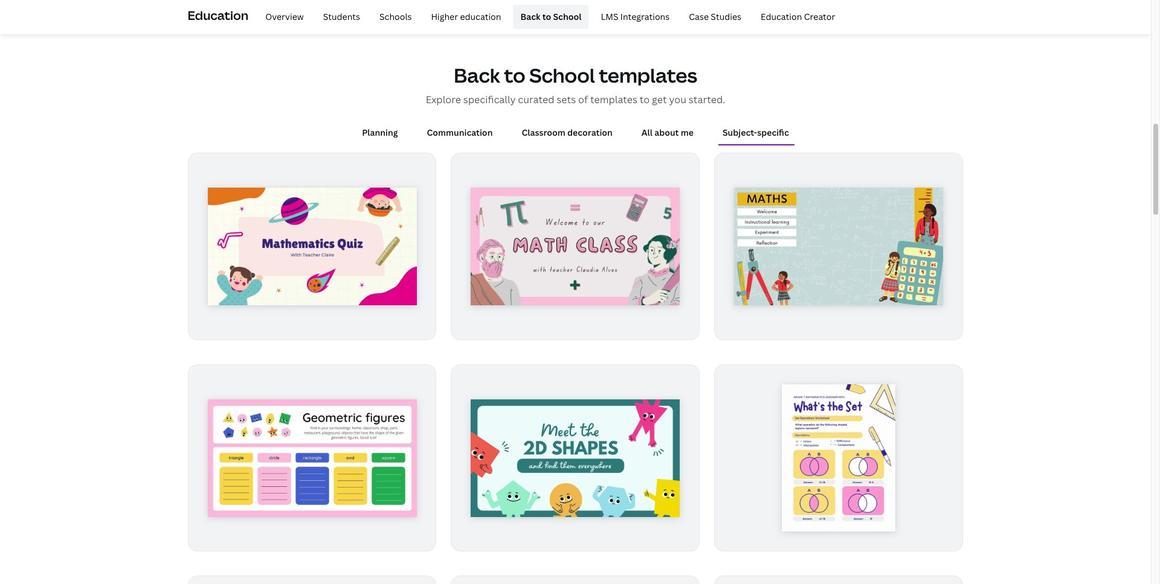Task type: describe. For each thing, give the bounding box(es) containing it.
classroom
[[522, 127, 565, 138]]

higher
[[431, 11, 458, 22]]

education creator link
[[753, 5, 842, 29]]

school for back to school
[[553, 11, 581, 22]]

to for back to school templates explore specifically curated sets of templates to get you started.
[[504, 62, 525, 88]]

education for education
[[188, 7, 248, 23]]

back to school templates explore specifically curated sets of templates to get you started.
[[426, 62, 725, 106]]

subject-
[[723, 127, 757, 138]]

classroom decoration
[[522, 127, 613, 138]]

maths zoom background image
[[734, 188, 943, 306]]

communication
[[427, 127, 493, 138]]

case
[[689, 11, 709, 22]]

curated
[[518, 93, 554, 106]]

colorful meet the 2d shapes educational presentation image
[[471, 400, 680, 517]]

classroom decoration button
[[517, 121, 617, 145]]

education
[[460, 11, 501, 22]]

decoration
[[567, 127, 613, 138]]

menu bar containing overview
[[253, 5, 842, 29]]

playful mathematics animated education presentation image
[[208, 188, 417, 306]]

lms integrations link
[[594, 5, 677, 29]]

back for back to school templates explore specifically curated sets of templates to get you started.
[[454, 62, 500, 88]]

lms integrations
[[601, 11, 670, 22]]

about
[[654, 127, 679, 138]]

all
[[642, 127, 652, 138]]

lms
[[601, 11, 618, 22]]

students link
[[316, 5, 367, 29]]

creator
[[804, 11, 835, 22]]

all about me button
[[637, 121, 698, 145]]

integrations
[[620, 11, 670, 22]]

schools link
[[372, 5, 419, 29]]

you
[[669, 93, 686, 106]]



Task type: locate. For each thing, give the bounding box(es) containing it.
education inside menu bar
[[761, 11, 802, 22]]

1 vertical spatial to
[[504, 62, 525, 88]]

menu bar
[[253, 5, 842, 29]]

0 horizontal spatial back
[[454, 62, 500, 88]]

school up "sets"
[[529, 62, 595, 88]]

school
[[553, 11, 581, 22], [529, 62, 595, 88]]

higher education link
[[424, 5, 508, 29]]

school inside the back to school templates explore specifically curated sets of templates to get you started.
[[529, 62, 595, 88]]

sets
[[557, 93, 576, 106]]

education creator
[[761, 11, 835, 22]]

colorful and illustrative geometric figures brainstorm image
[[208, 400, 417, 517]]

2 vertical spatial to
[[640, 93, 650, 106]]

started.
[[689, 93, 725, 106]]

back inside the back to school templates explore specifically curated sets of templates to get you started.
[[454, 62, 500, 88]]

planning
[[362, 127, 398, 138]]

me
[[681, 127, 694, 138]]

back right education
[[520, 11, 540, 22]]

school inside menu bar
[[553, 11, 581, 22]]

2 horizontal spatial to
[[640, 93, 650, 106]]

0 horizontal spatial education
[[188, 7, 248, 23]]

1 horizontal spatial education
[[761, 11, 802, 22]]

0 vertical spatial templates
[[599, 62, 697, 88]]

education for education creator
[[761, 11, 802, 22]]

specific
[[757, 127, 789, 138]]

case studies link
[[682, 5, 749, 29]]

1 vertical spatial school
[[529, 62, 595, 88]]

templates
[[599, 62, 697, 88], [590, 93, 637, 106]]

white, yellow and pink playful illustrative math lesson worksheet image
[[782, 385, 896, 532]]

pink green bright aesthetic playful math class presentation image
[[471, 188, 680, 306]]

subject-specific button
[[718, 121, 794, 145]]

back inside back to school link
[[520, 11, 540, 22]]

0 horizontal spatial to
[[504, 62, 525, 88]]

school left lms
[[553, 11, 581, 22]]

0 vertical spatial back
[[520, 11, 540, 22]]

1 vertical spatial back
[[454, 62, 500, 88]]

specifically
[[463, 93, 516, 106]]

get
[[652, 93, 667, 106]]

back to school link
[[513, 5, 589, 29]]

subject-specific
[[723, 127, 789, 138]]

1 vertical spatial templates
[[590, 93, 637, 106]]

1 horizontal spatial back
[[520, 11, 540, 22]]

overview link
[[258, 5, 311, 29]]

0 vertical spatial to
[[542, 11, 551, 22]]

overview
[[265, 11, 304, 22]]

higher education
[[431, 11, 501, 22]]

school for back to school templates explore specifically curated sets of templates to get you started.
[[529, 62, 595, 88]]

explore
[[426, 93, 461, 106]]

all about me
[[642, 127, 694, 138]]

back
[[520, 11, 540, 22], [454, 62, 500, 88]]

to inside menu bar
[[542, 11, 551, 22]]

templates right the of
[[590, 93, 637, 106]]

to for back to school
[[542, 11, 551, 22]]

1 horizontal spatial to
[[542, 11, 551, 22]]

back up 'specifically'
[[454, 62, 500, 88]]

to
[[542, 11, 551, 22], [504, 62, 525, 88], [640, 93, 650, 106]]

back for back to school
[[520, 11, 540, 22]]

0 vertical spatial school
[[553, 11, 581, 22]]

communication button
[[422, 121, 497, 145]]

of
[[578, 93, 588, 106]]

planning button
[[357, 121, 403, 145]]

studies
[[711, 11, 741, 22]]

schools
[[379, 11, 412, 22]]

students
[[323, 11, 360, 22]]

back to school
[[520, 11, 581, 22]]

templates up the get
[[599, 62, 697, 88]]

education
[[188, 7, 248, 23], [761, 11, 802, 22]]

case studies
[[689, 11, 741, 22]]



Task type: vqa. For each thing, say whether or not it's contained in the screenshot.
The Apps Link
no



